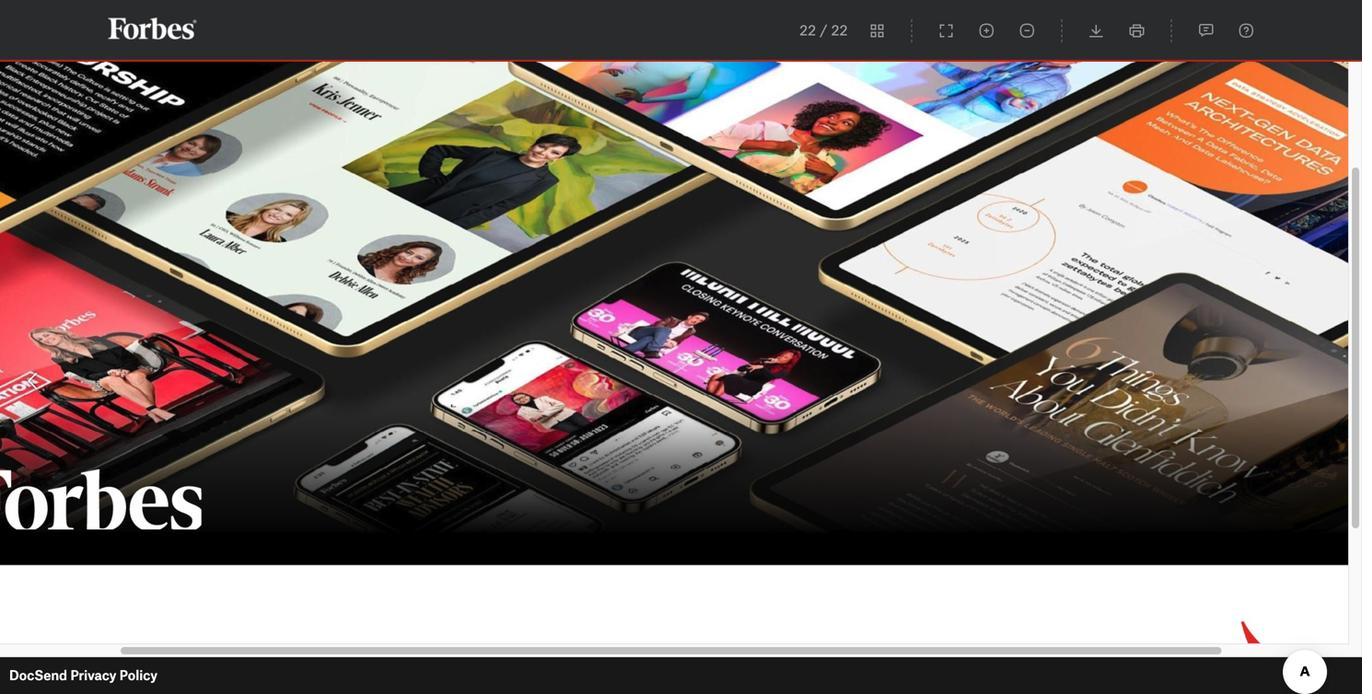 Task type: describe. For each thing, give the bounding box(es) containing it.
policy
[[119, 668, 157, 684]]

docsend privacy policy link
[[9, 668, 157, 684]]



Task type: vqa. For each thing, say whether or not it's contained in the screenshot.
page
no



Task type: locate. For each thing, give the bounding box(es) containing it.
/
[[820, 22, 827, 39]]

2 22 from the left
[[831, 22, 848, 39]]

0 horizontal spatial 22
[[799, 22, 816, 39]]

privacy
[[70, 668, 116, 684]]

22
[[799, 22, 816, 39], [831, 22, 848, 39]]

page number element
[[799, 22, 816, 39]]

22 right /
[[831, 22, 848, 39]]

docsend
[[9, 668, 67, 684]]

22 left /
[[799, 22, 816, 39]]

1 22 from the left
[[799, 22, 816, 39]]

1 horizontal spatial 22
[[831, 22, 848, 39]]

22 / 22
[[799, 22, 848, 39]]

docsend privacy policy
[[9, 668, 157, 684]]



